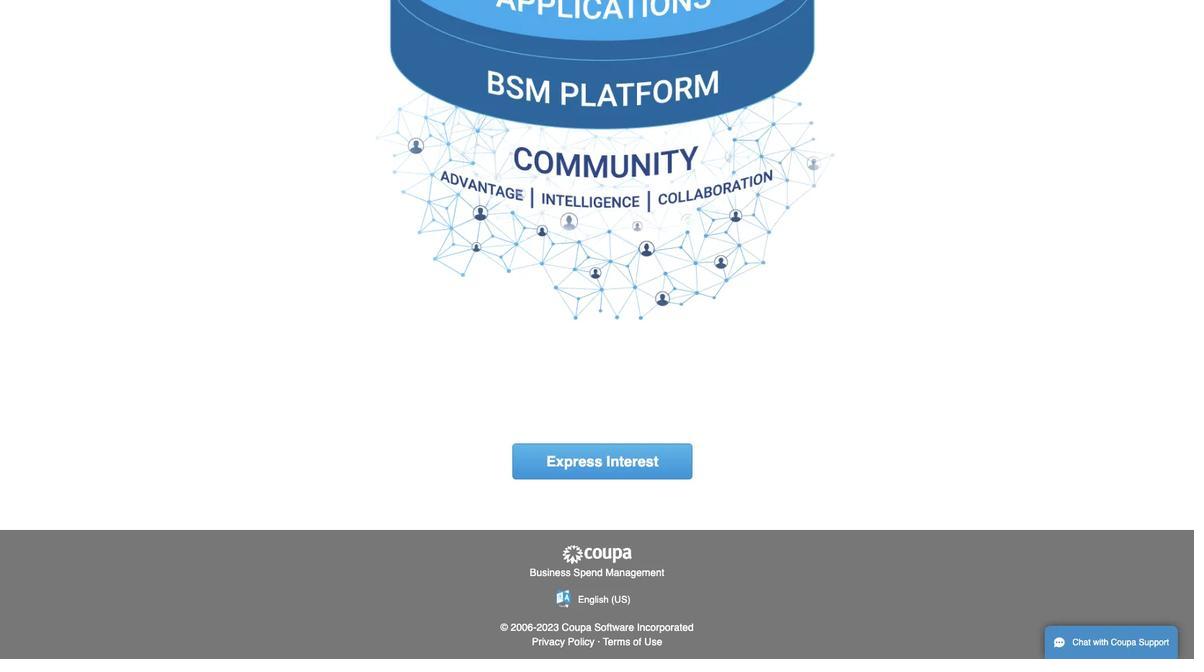 Task type: locate. For each thing, give the bounding box(es) containing it.
chat
[[1073, 637, 1091, 647]]

of
[[633, 636, 642, 647]]

(us)
[[612, 594, 631, 605]]

1 vertical spatial coupa
[[1112, 637, 1137, 647]]

business
[[530, 566, 571, 578]]

0 vertical spatial coupa
[[562, 621, 592, 633]]

terms of use
[[603, 636, 663, 647]]

1 horizontal spatial coupa
[[1112, 637, 1137, 647]]

© 2006-2023 coupa software incorporated
[[501, 621, 694, 633]]

coupa inside "button"
[[1112, 637, 1137, 647]]

chat with coupa support button
[[1045, 626, 1178, 659]]

support
[[1139, 637, 1170, 647]]

management
[[606, 566, 665, 578]]

english (us)
[[578, 594, 631, 605]]

privacy policy link
[[532, 636, 595, 647]]

coupa
[[562, 621, 592, 633], [1112, 637, 1137, 647]]

2023
[[537, 621, 559, 633]]

with
[[1094, 637, 1109, 647]]

terms
[[603, 636, 631, 647]]

terms of use link
[[603, 636, 663, 647]]

business spend management
[[530, 566, 665, 578]]

policy
[[568, 636, 595, 647]]

0 horizontal spatial coupa
[[562, 621, 592, 633]]

coupa supplier portal image
[[561, 544, 633, 565]]

coupa right with
[[1112, 637, 1137, 647]]

coupa up the policy
[[562, 621, 592, 633]]

express interest link
[[513, 443, 693, 479]]

privacy policy
[[532, 636, 595, 647]]



Task type: describe. For each thing, give the bounding box(es) containing it.
english
[[578, 594, 609, 605]]

chat with coupa support
[[1073, 637, 1170, 647]]

incorporated
[[637, 621, 694, 633]]

express
[[547, 453, 603, 470]]

privacy
[[532, 636, 565, 647]]

©
[[501, 621, 508, 633]]

express interest
[[547, 453, 659, 470]]

use
[[645, 636, 663, 647]]

2006-
[[511, 621, 537, 633]]

spend
[[574, 566, 603, 578]]

interest
[[607, 453, 659, 470]]

software
[[595, 621, 634, 633]]



Task type: vqa. For each thing, say whether or not it's contained in the screenshot.
PRIVACY POLICY
yes



